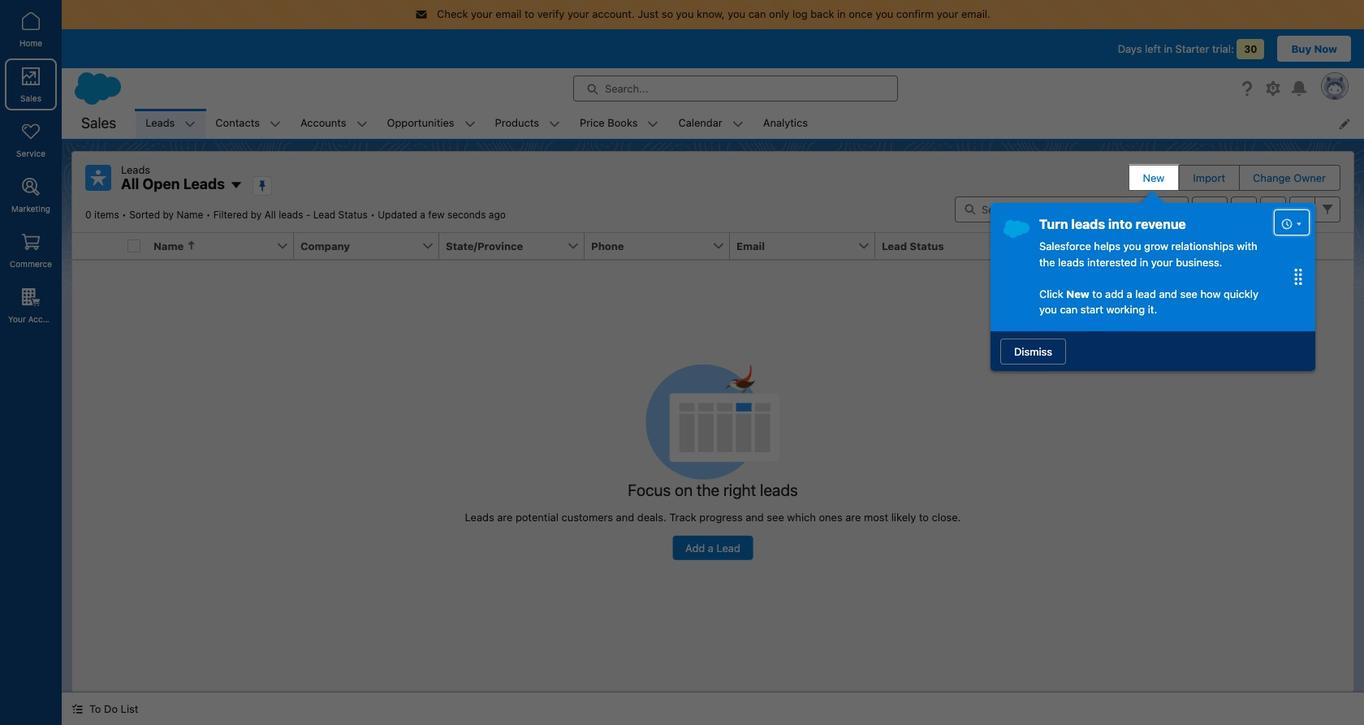 Task type: vqa. For each thing, say whether or not it's contained in the screenshot.
Days left in Starter trial: 30
yes



Task type: locate. For each thing, give the bounding box(es) containing it.
the down the salesforce
[[1040, 255, 1056, 268]]

list
[[136, 108, 1365, 138]]

0 horizontal spatial can
[[749, 7, 766, 20]]

cell inside the all open leads|leads|list view element
[[121, 233, 147, 260]]

see
[[1181, 287, 1198, 300], [767, 511, 784, 524]]

2 horizontal spatial to
[[1093, 287, 1103, 300]]

new up start
[[1067, 287, 1090, 300]]

are
[[497, 511, 513, 524], [846, 511, 861, 524]]

commerce
[[10, 259, 52, 269]]

email.
[[962, 7, 991, 20]]

account
[[28, 314, 60, 324]]

1 horizontal spatial new
[[1143, 171, 1165, 184]]

see left how on the top right
[[1181, 287, 1198, 300]]

all left -
[[265, 208, 276, 221]]

leads up name
[[183, 175, 225, 192]]

starter
[[1176, 42, 1210, 55]]

3 • from the left
[[371, 208, 375, 221]]

in down grow
[[1140, 255, 1149, 268]]

leads
[[121, 163, 150, 176], [183, 175, 225, 192], [465, 511, 494, 524]]

• right name
[[206, 208, 211, 221]]

2 vertical spatial to
[[919, 511, 929, 524]]

check
[[437, 7, 468, 20]]

list view controls image
[[1153, 196, 1189, 222]]

business.
[[1176, 255, 1223, 268]]

1 horizontal spatial to
[[919, 511, 929, 524]]

name
[[177, 208, 203, 221]]

0 vertical spatial see
[[1181, 287, 1198, 300]]

1 horizontal spatial are
[[846, 511, 861, 524]]

in
[[837, 7, 846, 20], [1164, 42, 1173, 55], [1140, 255, 1149, 268]]

close.
[[932, 511, 961, 524]]

leads up sorted
[[121, 163, 150, 176]]

your
[[471, 7, 493, 20], [568, 7, 589, 20], [937, 7, 959, 20], [1152, 255, 1173, 268]]

• right status
[[371, 208, 375, 221]]

1 horizontal spatial can
[[1060, 303, 1078, 316]]

back
[[811, 7, 834, 20]]

ago
[[489, 208, 506, 221]]

and left deals.
[[616, 511, 634, 524]]

2 horizontal spatial and
[[1159, 287, 1178, 300]]

1 horizontal spatial in
[[1140, 255, 1149, 268]]

start
[[1081, 303, 1104, 316]]

action image
[[1312, 233, 1354, 259]]

cell
[[121, 233, 147, 260]]

dismiss button
[[1001, 338, 1066, 364]]

all
[[121, 175, 139, 192], [265, 208, 276, 221]]

by left name
[[163, 208, 174, 221]]

just
[[638, 7, 659, 20]]

to up start
[[1093, 287, 1103, 300]]

you right the once
[[876, 7, 894, 20]]

1 horizontal spatial sales
[[81, 114, 116, 131]]

• right "items"
[[122, 208, 127, 221]]

0 horizontal spatial in
[[837, 7, 846, 20]]

by right filtered
[[251, 208, 262, 221]]

open
[[143, 175, 180, 192]]

change
[[1253, 171, 1291, 184]]

2 horizontal spatial leads
[[465, 511, 494, 524]]

your left email
[[471, 7, 493, 20]]

can down the click new on the top right of page
[[1060, 303, 1078, 316]]

lead
[[313, 208, 336, 221]]

turn leads into revenue
[[1040, 217, 1187, 231]]

and
[[1159, 287, 1178, 300], [616, 511, 634, 524], [746, 511, 764, 524]]

action element
[[1312, 233, 1354, 260]]

check your email to verify your account. just so you know, you can only log back in once you confirm your email.
[[437, 7, 991, 20]]

change owner button
[[1240, 165, 1339, 190]]

helps
[[1094, 240, 1121, 253]]

1 vertical spatial can
[[1060, 303, 1078, 316]]

1 vertical spatial in
[[1164, 42, 1173, 55]]

you right so
[[676, 7, 694, 20]]

you left grow
[[1124, 240, 1142, 253]]

a
[[420, 208, 426, 221], [1127, 287, 1133, 300]]

item number element
[[72, 233, 121, 260]]

progress
[[700, 511, 743, 524]]

can
[[749, 7, 766, 20], [1060, 303, 1078, 316]]

leads left the potential
[[465, 511, 494, 524]]

leads are potential customers and deals. track progress and see which ones are most likely to close.
[[465, 511, 961, 524]]

your right verify
[[568, 7, 589, 20]]

grow
[[1144, 240, 1169, 253]]

leads up which
[[760, 481, 798, 500]]

right
[[724, 481, 756, 500]]

to add a lead and see how quickly you can start working it.
[[1040, 287, 1259, 316]]

0 vertical spatial the
[[1040, 255, 1056, 268]]

2 horizontal spatial •
[[371, 208, 375, 221]]

30
[[1245, 43, 1258, 55]]

0
[[85, 208, 91, 221]]

0 vertical spatial new
[[1143, 171, 1165, 184]]

all left the open
[[121, 175, 139, 192]]

sales up service link
[[20, 93, 41, 103]]

all open leads status
[[85, 208, 378, 221]]

1 are from the left
[[497, 511, 513, 524]]

1 vertical spatial to
[[1093, 287, 1103, 300]]

see inside 'to add a lead and see how quickly you can start working it.'
[[1181, 287, 1198, 300]]

the right on
[[697, 481, 720, 500]]

and for lead
[[1159, 287, 1178, 300]]

you
[[676, 7, 694, 20], [728, 7, 746, 20], [876, 7, 894, 20], [1124, 240, 1142, 253], [1040, 303, 1057, 316]]

1 vertical spatial a
[[1127, 287, 1133, 300]]

in right left
[[1164, 42, 1173, 55]]

import
[[1193, 171, 1226, 184]]

0 vertical spatial can
[[749, 7, 766, 20]]

leads for leads are potential customers and deals. track progress and see which ones are most likely to close.
[[465, 511, 494, 524]]

0 vertical spatial in
[[837, 7, 846, 20]]

can left the only
[[749, 7, 766, 20]]

1 horizontal spatial and
[[746, 511, 764, 524]]

sales
[[20, 93, 41, 103], [81, 114, 116, 131]]

add
[[1106, 287, 1124, 300]]

lead status element
[[876, 233, 1031, 260]]

new button
[[1130, 165, 1178, 190]]

1 vertical spatial new
[[1067, 287, 1090, 300]]

and down right in the bottom right of the page
[[746, 511, 764, 524]]

you inside salesforce helps you grow relationships with the leads interested in your business.
[[1124, 240, 1142, 253]]

list item
[[754, 108, 818, 138]]

0 horizontal spatial by
[[163, 208, 174, 221]]

0 horizontal spatial are
[[497, 511, 513, 524]]

new
[[1143, 171, 1165, 184], [1067, 287, 1090, 300]]

are right ones
[[846, 511, 861, 524]]

leads inside status
[[465, 511, 494, 524]]

1 horizontal spatial by
[[251, 208, 262, 221]]

to
[[525, 7, 535, 20], [1093, 287, 1103, 300], [919, 511, 929, 524]]

1 vertical spatial the
[[697, 481, 720, 500]]

working
[[1107, 303, 1145, 316]]

0 horizontal spatial to
[[525, 7, 535, 20]]

1 horizontal spatial the
[[1040, 255, 1056, 268]]

0 vertical spatial all
[[121, 175, 139, 192]]

see left which
[[767, 511, 784, 524]]

to right email
[[525, 7, 535, 20]]

2 horizontal spatial in
[[1164, 42, 1173, 55]]

only
[[769, 7, 790, 20]]

your account link
[[5, 279, 60, 331]]

home
[[19, 38, 42, 48]]

customers
[[562, 511, 613, 524]]

0 horizontal spatial see
[[767, 511, 784, 524]]

updated
[[378, 208, 417, 221]]

leads inside status
[[760, 481, 798, 500]]

ones
[[819, 511, 843, 524]]

and right lead
[[1159, 287, 1178, 300]]

leads
[[279, 208, 303, 221], [1072, 217, 1106, 231], [1058, 255, 1085, 268], [760, 481, 798, 500]]

0 horizontal spatial and
[[616, 511, 634, 524]]

0 horizontal spatial leads
[[121, 163, 150, 176]]

2 vertical spatial in
[[1140, 255, 1149, 268]]

sales right service link
[[81, 114, 116, 131]]

1 horizontal spatial a
[[1127, 287, 1133, 300]]

0 horizontal spatial •
[[122, 208, 127, 221]]

0 horizontal spatial the
[[697, 481, 720, 500]]

with
[[1237, 240, 1258, 253]]

0 vertical spatial to
[[525, 7, 535, 20]]

your down grow
[[1152, 255, 1173, 268]]

1 vertical spatial all
[[265, 208, 276, 221]]

the
[[1040, 255, 1056, 268], [697, 481, 720, 500]]

all open leads|leads|list view element
[[71, 151, 1355, 693]]

leads down the salesforce
[[1058, 255, 1085, 268]]

focus on the right leads status
[[465, 365, 961, 560]]

0 vertical spatial a
[[420, 208, 426, 221]]

2 are from the left
[[846, 511, 861, 524]]

a left few
[[420, 208, 426, 221]]

to right "likely"
[[919, 511, 929, 524]]

0 vertical spatial sales
[[20, 93, 41, 103]]

•
[[122, 208, 127, 221], [206, 208, 211, 221], [371, 208, 375, 221]]

2 by from the left
[[251, 208, 262, 221]]

and inside 'to add a lead and see how quickly you can start working it.'
[[1159, 287, 1178, 300]]

a right add at the top of the page
[[1127, 287, 1133, 300]]

your left email.
[[937, 7, 959, 20]]

by
[[163, 208, 174, 221], [251, 208, 262, 221]]

1 horizontal spatial leads
[[183, 175, 225, 192]]

days left in starter trial: 30
[[1118, 42, 1258, 55]]

1 vertical spatial see
[[767, 511, 784, 524]]

in right back
[[837, 7, 846, 20]]

new up list view controls icon
[[1143, 171, 1165, 184]]

all open leads
[[121, 175, 225, 192]]

it.
[[1148, 303, 1158, 316]]

0 horizontal spatial sales
[[20, 93, 41, 103]]

are left the potential
[[497, 511, 513, 524]]

you inside 'to add a lead and see how quickly you can start working it.'
[[1040, 303, 1057, 316]]

trial:
[[1213, 42, 1234, 55]]

you down click
[[1040, 303, 1057, 316]]

leads inside salesforce helps you grow relationships with the leads interested in your business.
[[1058, 255, 1085, 268]]

1 horizontal spatial see
[[1181, 287, 1198, 300]]

1 horizontal spatial •
[[206, 208, 211, 221]]



Task type: describe. For each thing, give the bounding box(es) containing it.
few
[[428, 208, 445, 221]]

leads for leads
[[121, 163, 150, 176]]

new inside button
[[1143, 171, 1165, 184]]

likely
[[892, 511, 916, 524]]

select list display image
[[1192, 196, 1228, 222]]

you right 'know,'
[[728, 7, 746, 20]]

verify
[[537, 7, 565, 20]]

sales link
[[5, 58, 57, 110]]

dismiss
[[1014, 345, 1053, 358]]

relationships
[[1172, 240, 1234, 253]]

and for customers
[[616, 511, 634, 524]]

owner
[[1294, 171, 1326, 184]]

log
[[793, 7, 808, 20]]

most
[[864, 511, 889, 524]]

your inside salesforce helps you grow relationships with the leads interested in your business.
[[1152, 255, 1173, 268]]

left
[[1145, 42, 1161, 55]]

can inside 'to add a lead and see how quickly you can start working it.'
[[1060, 303, 1078, 316]]

to inside 'to add a lead and see how quickly you can start working it.'
[[1093, 287, 1103, 300]]

so
[[662, 7, 673, 20]]

name element
[[147, 233, 304, 260]]

potential
[[516, 511, 559, 524]]

1 vertical spatial sales
[[81, 114, 116, 131]]

phone element
[[585, 233, 740, 260]]

2 • from the left
[[206, 208, 211, 221]]

salesforce
[[1040, 240, 1091, 253]]

to inside "focus on the right leads" status
[[919, 511, 929, 524]]

the inside "focus on the right leads" status
[[697, 481, 720, 500]]

1 • from the left
[[122, 208, 127, 221]]

email
[[496, 7, 522, 20]]

change owner
[[1253, 171, 1326, 184]]

service link
[[5, 114, 57, 166]]

lead
[[1136, 287, 1156, 300]]

home link
[[5, 3, 57, 55]]

once
[[849, 7, 873, 20]]

account.
[[592, 7, 635, 20]]

owner alias element
[[1166, 233, 1321, 260]]

click
[[1040, 287, 1064, 300]]

0 horizontal spatial all
[[121, 175, 139, 192]]

sorted
[[129, 208, 160, 221]]

how
[[1201, 287, 1221, 300]]

in inside salesforce helps you grow relationships with the leads interested in your business.
[[1140, 255, 1149, 268]]

created date element
[[1021, 233, 1176, 260]]

sales inside sales link
[[20, 93, 41, 103]]

1 by from the left
[[163, 208, 174, 221]]

turn
[[1040, 217, 1069, 231]]

your
[[8, 314, 26, 324]]

interested
[[1088, 255, 1137, 268]]

on
[[675, 481, 693, 500]]

marketing
[[11, 204, 50, 214]]

focus on the right leads
[[628, 481, 798, 500]]

see inside "focus on the right leads" status
[[767, 511, 784, 524]]

0 horizontal spatial a
[[420, 208, 426, 221]]

confirm
[[897, 7, 934, 20]]

days
[[1118, 42, 1142, 55]]

quickly
[[1224, 287, 1259, 300]]

click new
[[1040, 287, 1090, 300]]

item number image
[[72, 233, 121, 259]]

-
[[306, 208, 311, 221]]

service
[[16, 149, 45, 158]]

import button
[[1180, 165, 1239, 190]]

seconds
[[447, 208, 486, 221]]

0 items • sorted by name • filtered by all leads - lead status • updated a few seconds ago
[[85, 208, 506, 221]]

marketing link
[[5, 169, 57, 221]]

leads up created date element
[[1072, 217, 1106, 231]]

your account
[[8, 314, 60, 324]]

filtered
[[213, 208, 248, 221]]

company element
[[294, 233, 449, 260]]

track
[[670, 511, 697, 524]]

status
[[338, 208, 368, 221]]

1 horizontal spatial all
[[265, 208, 276, 221]]

items
[[94, 208, 119, 221]]

a inside 'to add a lead and see how quickly you can start working it.'
[[1127, 287, 1133, 300]]

focus
[[628, 481, 671, 500]]

0 horizontal spatial new
[[1067, 287, 1090, 300]]

deals.
[[637, 511, 667, 524]]

commerce link
[[5, 224, 57, 276]]

email element
[[730, 233, 885, 260]]

the inside salesforce helps you grow relationships with the leads interested in your business.
[[1040, 255, 1056, 268]]

salesforce helps you grow relationships with the leads interested in your business.
[[1040, 240, 1258, 268]]

Search All Open Leads list view. search field
[[955, 196, 1150, 222]]

which
[[787, 511, 816, 524]]

leads left -
[[279, 208, 303, 221]]

revenue
[[1136, 217, 1187, 231]]

into
[[1109, 217, 1133, 231]]

state/province element
[[439, 233, 595, 260]]

know,
[[697, 7, 725, 20]]



